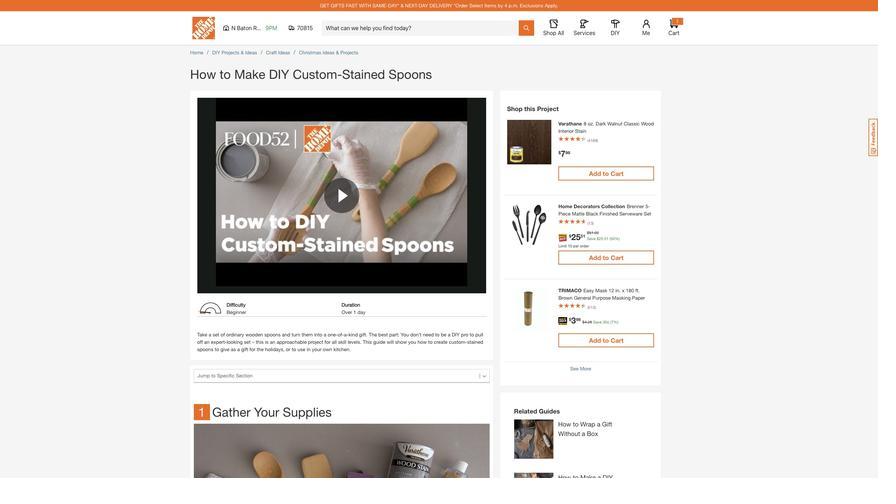 Task type: vqa. For each thing, say whether or not it's contained in the screenshot.
landscaping inside the . From picking the right mulch to installing a French drain, you'll find lawn and landscaping ideas and projects for every skill level. Join the Garden Club and join millions of like-minded gardeners. We'll send weekly gardening tips just for you. Tap into
no



Task type: describe. For each thing, give the bounding box(es) containing it.
don't
[[410, 332, 422, 338]]

brown
[[559, 295, 573, 301]]

$ 4 . 28 save 30 ¢ ( 7 %)
[[583, 320, 619, 324]]

related
[[514, 408, 537, 415]]

is
[[265, 339, 269, 345]]

apply.
[[545, 2, 559, 8]]

services
[[574, 30, 596, 36]]

best
[[379, 332, 388, 338]]

1 ideas from the left
[[245, 49, 257, 55]]

a right 'as'
[[237, 346, 240, 352]]

duration
[[342, 302, 360, 308]]

$ for 3
[[569, 317, 572, 322]]

brenner 5-piece matte black finished serveware set image
[[507, 203, 552, 247]]

specific
[[217, 373, 235, 379]]

98 for 7
[[566, 150, 570, 155]]

fast
[[346, 2, 358, 8]]

2 horizontal spatial 51
[[605, 236, 609, 241]]

51 inside $ 25 51
[[581, 233, 586, 238]]

( for dark
[[588, 138, 589, 143]]

stained
[[467, 339, 483, 345]]

cart for wood
[[611, 170, 624, 177]]

0 vertical spatial this
[[525, 105, 536, 113]]

collection
[[602, 203, 625, 209]]

me button
[[635, 20, 658, 36]]

one-
[[328, 332, 338, 338]]

supplies
[[283, 405, 332, 420]]

02
[[595, 230, 599, 235]]

98 for 3
[[576, 317, 581, 322]]

0 vertical spatial set
[[213, 332, 219, 338]]

order
[[580, 244, 589, 248]]

of-
[[338, 332, 344, 338]]

$ 51 . 02 save $ 25 . 51 ( 50 %) limit 10 per order
[[559, 230, 620, 248]]

to up collection
[[603, 170, 609, 177]]

gift.
[[359, 332, 368, 338]]

you
[[401, 332, 409, 338]]

take
[[197, 332, 207, 338]]

get gifts fast with same-day* & next-day delivery *order select items by 4 p.m. exclusions apply.
[[320, 2, 559, 8]]

turn
[[292, 332, 300, 338]]

select
[[469, 2, 483, 8]]

ordinary
[[226, 332, 244, 338]]

delivery
[[430, 2, 453, 8]]

¢
[[607, 320, 610, 324]]

day
[[358, 309, 366, 315]]

cart for 180
[[611, 337, 624, 344]]

( right ¢
[[611, 320, 612, 324]]

related guides
[[514, 408, 560, 415]]

( for 12
[[588, 305, 589, 310]]

cart down 2
[[669, 30, 680, 36]]

home for home decorators collection
[[559, 203, 573, 209]]

add to cart button for 7
[[559, 167, 655, 181]]

%) inside $ 51 . 02 save $ 25 . 51 ( 50 %) limit 10 per order
[[615, 236, 620, 241]]

easy mask 12 in. x 180 ft. brown general purpose masking paper image
[[507, 287, 552, 331]]

easy
[[584, 288, 594, 294]]

shop all button
[[543, 20, 565, 36]]

diy inside take a set of ordinary wooden spoons and turn them into a one-of-a-kind gift. the best part: you don't need to be a diy pro to pull off an expert-looking set – this is an approachable project for all skill levels. this guide will show you how to create custom-stained spoons to give as a gift for the holidays, or to use in your own kitchen.
[[452, 332, 460, 338]]

50
[[611, 236, 615, 241]]

jump to specific section button
[[194, 369, 490, 383]]

x
[[622, 288, 625, 294]]

*order
[[454, 2, 468, 8]]

add to cart button for 51
[[559, 251, 655, 265]]

0 vertical spatial 7
[[561, 149, 566, 159]]

a right into
[[324, 332, 326, 338]]

25 inside $ 51 . 02 save $ 25 . 51 ( 50 %) limit 10 per order
[[599, 236, 603, 241]]

cart for finished
[[611, 254, 624, 262]]

exclusions
[[520, 2, 544, 8]]

a right take
[[209, 332, 211, 338]]

save for 28
[[593, 320, 602, 324]]

1 vertical spatial .
[[603, 236, 605, 241]]

save for 02
[[587, 236, 596, 241]]

trimaco
[[559, 288, 582, 294]]

thumbnail image
[[197, 98, 486, 287]]

1 horizontal spatial )
[[595, 305, 596, 310]]

serveware
[[620, 211, 643, 217]]

kind
[[349, 332, 358, 338]]

kitchen.
[[334, 346, 351, 352]]

day
[[419, 2, 428, 8]]

3
[[572, 316, 576, 325]]

difficulty
[[227, 302, 246, 308]]

this inside take a set of ordinary wooden spoons and turn them into a one-of-a-kind gift. the best part: you don't need to be a diy pro to pull off an expert-looking set – this is an approachable project for all skill levels. this guide will show you how to create custom-stained spoons to give as a gift for the holidays, or to use in your own kitchen.
[[256, 339, 264, 345]]

. for $
[[594, 230, 595, 235]]

the
[[369, 332, 377, 338]]

2 projects from the left
[[340, 49, 358, 55]]

how to wrap a gift without a box image
[[514, 420, 554, 459]]

purpose
[[593, 295, 611, 301]]

ideas for craft ideas
[[278, 49, 290, 55]]

guides
[[539, 408, 560, 415]]

wrap
[[581, 420, 596, 428]]

and
[[282, 332, 290, 338]]

craft
[[266, 49, 277, 55]]

70815
[[297, 25, 313, 31]]

n
[[232, 25, 236, 31]]

2 horizontal spatial &
[[401, 2, 404, 8]]

same-
[[373, 2, 388, 8]]

3 add from the top
[[589, 337, 601, 344]]

$ for 51
[[587, 230, 590, 235]]

approachable
[[277, 339, 307, 345]]

walnut
[[608, 121, 623, 127]]

stain
[[575, 128, 587, 134]]

this
[[363, 339, 372, 345]]

easy mask 12 in. x 180 ft. brown general purpose masking paper
[[559, 288, 645, 301]]

how to make a diy stenciled plant pot image
[[514, 473, 554, 478]]

add to cart for 7
[[589, 170, 624, 177]]

( 4189 )
[[588, 138, 598, 143]]

how to make diy custom-stained spoons
[[190, 67, 432, 82]]

difficulty beginner
[[227, 302, 246, 315]]

1 vertical spatial %)
[[614, 320, 619, 324]]

in.
[[616, 288, 621, 294]]

to inside how to wrap a gift without a box
[[573, 420, 579, 428]]

30
[[603, 320, 607, 324]]

pull
[[476, 332, 483, 338]]

1 projects from the left
[[222, 49, 240, 55]]

180
[[626, 288, 634, 294]]

or
[[286, 346, 291, 352]]

how for how to wrap a gift without a box
[[558, 420, 571, 428]]

diy projects & ideas
[[212, 49, 257, 55]]

get
[[320, 2, 330, 8]]

more
[[580, 366, 591, 372]]

to down need at the bottom
[[428, 339, 433, 345]]

masking
[[612, 295, 631, 301]]

take a set of ordinary wooden spoons and turn them into a one-of-a-kind gift. the best part: you don't need to be a diy pro to pull off an expert-looking set – this is an approachable project for all skill levels. this guide will show you how to create custom-stained spoons to give as a gift for the holidays, or to use in your own kitchen.
[[197, 332, 483, 352]]

dark
[[596, 121, 606, 127]]

see
[[570, 366, 579, 372]]

1 vertical spatial set
[[244, 339, 251, 345]]

duration over 1 day
[[342, 302, 366, 315]]

box
[[587, 430, 598, 438]]

use
[[298, 346, 305, 352]]

gather your supplies
[[212, 405, 332, 420]]

christmas ideas & projects
[[299, 49, 358, 55]]

. for 30
[[587, 320, 588, 324]]

What can we help you find today? search field
[[326, 21, 518, 35]]



Task type: locate. For each thing, give the bounding box(es) containing it.
the home depot logo image
[[192, 17, 215, 39]]

skill
[[338, 339, 346, 345]]

cart 2
[[669, 19, 680, 36]]

$ for 4
[[583, 320, 585, 324]]

& for christmas ideas & projects
[[336, 49, 339, 55]]

$ 7 98
[[559, 149, 570, 159]]

add for 51
[[589, 254, 601, 262]]

this right the –
[[256, 339, 264, 345]]

1 horizontal spatial ideas
[[278, 49, 290, 55]]

add to cart for 51
[[589, 254, 624, 262]]

98
[[566, 150, 570, 155], [576, 317, 581, 322]]

to left be
[[435, 332, 440, 338]]

see more
[[570, 366, 591, 372]]

. down "( 13 )"
[[594, 230, 595, 235]]

1 horizontal spatial this
[[525, 105, 536, 113]]

70815 button
[[289, 25, 313, 32]]

shop for shop all
[[543, 30, 557, 36]]

( down oz.
[[588, 138, 589, 143]]

create
[[434, 339, 448, 345]]

. left 50
[[603, 236, 605, 241]]

( for piece
[[588, 221, 589, 225]]

1 left day
[[354, 309, 356, 315]]

diy inside diy button
[[611, 30, 620, 36]]

( inside $ 51 . 02 save $ 25 . 51 ( 50 %) limit 10 per order
[[610, 236, 611, 241]]

add up home decorators collection
[[589, 170, 601, 177]]

0 horizontal spatial spoons
[[197, 346, 213, 352]]

0 horizontal spatial 7
[[561, 149, 566, 159]]

513
[[589, 305, 595, 310]]

1 vertical spatial spoons
[[197, 346, 213, 352]]

to up without
[[573, 420, 579, 428]]

) down black
[[593, 221, 594, 225]]

( 13 )
[[588, 221, 594, 225]]

services button
[[574, 20, 596, 36]]

0 horizontal spatial this
[[256, 339, 264, 345]]

a-
[[344, 332, 349, 338]]

$ inside $ 25 51
[[569, 233, 572, 238]]

0 horizontal spatial .
[[587, 320, 588, 324]]

1 vertical spatial )
[[593, 221, 594, 225]]

$ for 7
[[559, 150, 561, 155]]

1 horizontal spatial an
[[270, 339, 275, 345]]

home up piece
[[559, 203, 573, 209]]

diy right services
[[611, 30, 620, 36]]

1 vertical spatial 1
[[198, 405, 205, 420]]

) down 8 oz. dark walnut classic wood interior stain
[[597, 138, 598, 143]]

shop for shop this project
[[507, 105, 523, 113]]

2 ideas from the left
[[278, 49, 290, 55]]

save right 28 at right
[[593, 320, 602, 324]]

shop inside shop all button
[[543, 30, 557, 36]]

ideas right craft
[[278, 49, 290, 55]]

1 horizontal spatial 25
[[599, 236, 603, 241]]

12
[[609, 288, 614, 294]]

0 horizontal spatial shop
[[507, 105, 523, 113]]

how for how to make diy custom-stained spoons
[[190, 67, 216, 82]]

. right $ 3 98 at the right bottom of page
[[587, 320, 588, 324]]

how down home link
[[190, 67, 216, 82]]

1 horizontal spatial 98
[[576, 317, 581, 322]]

projects down "n"
[[222, 49, 240, 55]]

to right jump
[[211, 373, 216, 379]]

1 vertical spatial how
[[558, 420, 571, 428]]

1 horizontal spatial spoons
[[265, 332, 281, 338]]

2 horizontal spatial .
[[603, 236, 605, 241]]

0 horizontal spatial ideas
[[245, 49, 257, 55]]

1 inside duration over 1 day
[[354, 309, 356, 315]]

2 an from the left
[[270, 339, 275, 345]]

5-
[[646, 203, 650, 209]]

spoons down off
[[197, 346, 213, 352]]

1 vertical spatial add to cart button
[[559, 251, 655, 265]]

jump to specific section
[[198, 373, 253, 379]]

next-
[[405, 2, 419, 8]]

8 oz. dark walnut classic wood interior stain image
[[507, 120, 552, 164]]

2 vertical spatial )
[[595, 305, 596, 310]]

a
[[209, 332, 211, 338], [324, 332, 326, 338], [448, 332, 451, 338], [237, 346, 240, 352], [597, 420, 601, 428], [582, 430, 585, 438]]

( down black
[[588, 221, 589, 225]]

diy down craft ideas link
[[269, 67, 289, 82]]

diy
[[611, 30, 620, 36], [212, 49, 220, 55], [269, 67, 289, 82], [452, 332, 460, 338]]

.
[[594, 230, 595, 235], [603, 236, 605, 241], [587, 320, 588, 324]]

4 left 28 at right
[[585, 320, 587, 324]]

2 vertical spatial add
[[589, 337, 601, 344]]

1 horizontal spatial how
[[558, 420, 571, 428]]

add for 7
[[589, 170, 601, 177]]

0 vertical spatial spoons
[[265, 332, 281, 338]]

add to cart button down 50
[[559, 251, 655, 265]]

the
[[257, 346, 264, 352]]

0 vertical spatial add
[[589, 170, 601, 177]]

0 vertical spatial 1
[[354, 309, 356, 315]]

0 vertical spatial home
[[190, 49, 203, 55]]

add down 28 at right
[[589, 337, 601, 344]]

& up make
[[241, 49, 244, 55]]

spoons up is
[[265, 332, 281, 338]]

98 inside $ 3 98
[[576, 317, 581, 322]]

projects up "stained"
[[340, 49, 358, 55]]

0 horizontal spatial for
[[250, 346, 256, 352]]

ft.
[[636, 288, 640, 294]]

black
[[586, 211, 599, 217]]

0 vertical spatial 4
[[505, 2, 507, 8]]

project
[[308, 339, 323, 345]]

25 up per
[[572, 232, 581, 242]]

$
[[559, 150, 561, 155], [587, 230, 590, 235], [569, 233, 572, 238], [597, 236, 599, 241], [569, 317, 572, 322], [583, 320, 585, 324]]

1 horizontal spatial shop
[[543, 30, 557, 36]]

0 horizontal spatial )
[[593, 221, 594, 225]]

baton
[[237, 25, 252, 31]]

to down $ 51 . 02 save $ 25 . 51 ( 50 %) limit 10 per order
[[603, 254, 609, 262]]

0 vertical spatial for
[[325, 339, 331, 345]]

& right day*
[[401, 2, 404, 8]]

1 vertical spatial save
[[593, 320, 602, 324]]

) down purpose
[[595, 305, 596, 310]]

0 horizontal spatial 98
[[566, 150, 570, 155]]

1 horizontal spatial home
[[559, 203, 573, 209]]

0 vertical spatial .
[[594, 230, 595, 235]]

for left all
[[325, 339, 331, 345]]

home down the home depot logo at left
[[190, 49, 203, 55]]

1 horizontal spatial set
[[244, 339, 251, 345]]

for down the –
[[250, 346, 256, 352]]

home for home link
[[190, 49, 203, 55]]

0 vertical spatial shop
[[543, 30, 557, 36]]

save inside $ 51 . 02 save $ 25 . 51 ( 50 %) limit 10 per order
[[587, 236, 596, 241]]

0 horizontal spatial 51
[[581, 233, 586, 238]]

wooden utensil set, stain, sandpaper and other supplies gathered together. image
[[194, 424, 490, 478]]

add
[[589, 170, 601, 177], [589, 254, 601, 262], [589, 337, 601, 344]]

2 add from the top
[[589, 254, 601, 262]]

1 vertical spatial add
[[589, 254, 601, 262]]

2
[[676, 19, 679, 24]]

( down "finished" at the right
[[610, 236, 611, 241]]

98 left 28 at right
[[576, 317, 581, 322]]

$ inside the $ 7 98
[[559, 150, 561, 155]]

98 down interior
[[566, 150, 570, 155]]

cart up collection
[[611, 170, 624, 177]]

$ for 25
[[569, 233, 572, 238]]

diy right home link
[[212, 49, 220, 55]]

with
[[359, 2, 371, 8]]

me
[[643, 30, 650, 36]]

shop left 'project' at the right of page
[[507, 105, 523, 113]]

to down diy projects & ideas
[[220, 67, 231, 82]]

1 vertical spatial for
[[250, 346, 256, 352]]

1 vertical spatial 98
[[576, 317, 581, 322]]

0 vertical spatial add to cart button
[[559, 167, 655, 181]]

1 an from the left
[[204, 339, 210, 345]]

1 horizontal spatial 7
[[612, 320, 614, 324]]

3 add to cart from the top
[[589, 337, 624, 344]]

0 vertical spatial %)
[[615, 236, 620, 241]]

51
[[590, 230, 594, 235], [581, 233, 586, 238], [605, 236, 609, 241]]

to right pro
[[470, 332, 474, 338]]

gather
[[212, 405, 251, 420]]

gifts
[[331, 2, 345, 8]]

how to wrap a gift without a box link
[[514, 420, 619, 466]]

&
[[401, 2, 404, 8], [241, 49, 244, 55], [336, 49, 339, 55]]

2 add to cart button from the top
[[559, 251, 655, 265]]

oz.
[[588, 121, 595, 127]]

2 horizontal spatial )
[[597, 138, 598, 143]]

2 add to cart from the top
[[589, 254, 624, 262]]

how inside how to wrap a gift without a box
[[558, 420, 571, 428]]

1 vertical spatial 4
[[585, 320, 587, 324]]

pro
[[461, 332, 469, 338]]

1 horizontal spatial for
[[325, 339, 331, 345]]

without
[[558, 430, 580, 438]]

0 vertical spatial how
[[190, 67, 216, 82]]

1 vertical spatial this
[[256, 339, 264, 345]]

day*
[[388, 2, 399, 8]]

how up without
[[558, 420, 571, 428]]

add to cart up collection
[[589, 170, 624, 177]]

) for 51
[[593, 221, 594, 225]]

7 down interior
[[561, 149, 566, 159]]

spoons
[[265, 332, 281, 338], [197, 346, 213, 352]]

0 horizontal spatial set
[[213, 332, 219, 338]]

a right be
[[448, 332, 451, 338]]

51 up order
[[581, 233, 586, 238]]

into
[[314, 332, 322, 338]]

$ inside $ 3 98
[[569, 317, 572, 322]]

0 vertical spatial 98
[[566, 150, 570, 155]]

to down the 30
[[603, 337, 609, 344]]

add down $ 51 . 02 save $ 25 . 51 ( 50 %) limit 10 per order
[[589, 254, 601, 262]]

)
[[597, 138, 598, 143], [593, 221, 594, 225], [595, 305, 596, 310]]

per
[[573, 244, 579, 248]]

0 horizontal spatial &
[[241, 49, 244, 55]]

to inside button
[[211, 373, 216, 379]]

ideas right christmas
[[323, 49, 335, 55]]

& right christmas
[[336, 49, 339, 55]]

items
[[485, 2, 497, 8]]

to right the or
[[292, 346, 296, 352]]

diy up custom-
[[452, 332, 460, 338]]

3 add to cart button from the top
[[559, 334, 655, 348]]

8 oz. dark walnut classic wood interior stain
[[559, 121, 654, 134]]

10
[[568, 244, 572, 248]]

shop
[[543, 30, 557, 36], [507, 105, 523, 113]]

cart down 50
[[611, 254, 624, 262]]

save
[[587, 236, 596, 241], [593, 320, 602, 324]]

1 add to cart from the top
[[589, 170, 624, 177]]

2 horizontal spatial ideas
[[323, 49, 335, 55]]

1 add to cart button from the top
[[559, 167, 655, 181]]

8
[[584, 121, 587, 127]]

need
[[423, 332, 434, 338]]

cart down $ 4 . 28 save 30 ¢ ( 7 %)
[[611, 337, 624, 344]]

0 horizontal spatial an
[[204, 339, 210, 345]]

0 horizontal spatial home
[[190, 49, 203, 55]]

shop all
[[543, 30, 564, 36]]

0 horizontal spatial 4
[[505, 2, 507, 8]]

%) right ¢
[[614, 320, 619, 324]]

holidays,
[[265, 346, 285, 352]]

gift
[[602, 420, 612, 428]]

25 down 02
[[599, 236, 603, 241]]

0 horizontal spatial projects
[[222, 49, 240, 55]]

add to cart button down the 30
[[559, 334, 655, 348]]

7 right ¢
[[612, 320, 614, 324]]

beginner
[[227, 309, 246, 315]]

add to cart down 50
[[589, 254, 624, 262]]

general
[[574, 295, 591, 301]]

ideas left craft
[[245, 49, 257, 55]]

1 left gather at the bottom left of the page
[[198, 405, 205, 420]]

3 ideas from the left
[[323, 49, 335, 55]]

a left "box"
[[582, 430, 585, 438]]

1 vertical spatial home
[[559, 203, 573, 209]]

an right off
[[204, 339, 210, 345]]

set
[[213, 332, 219, 338], [244, 339, 251, 345]]

of
[[221, 332, 225, 338]]

1 horizontal spatial &
[[336, 49, 339, 55]]

1 add from the top
[[589, 170, 601, 177]]

piece
[[559, 211, 571, 217]]

paper
[[632, 295, 645, 301]]

0 vertical spatial )
[[597, 138, 598, 143]]

an
[[204, 339, 210, 345], [270, 339, 275, 345]]

save down 02
[[587, 236, 596, 241]]

set left the of at the bottom left of the page
[[213, 332, 219, 338]]

1 horizontal spatial .
[[594, 230, 595, 235]]

98 inside the $ 7 98
[[566, 150, 570, 155]]

( down general
[[588, 305, 589, 310]]

feedback link image
[[869, 119, 878, 156]]

13
[[589, 221, 593, 225]]

0 horizontal spatial 25
[[572, 232, 581, 242]]

9pm
[[266, 25, 277, 31]]

1 horizontal spatial 4
[[585, 320, 587, 324]]

4 right by
[[505, 2, 507, 8]]

1 horizontal spatial projects
[[340, 49, 358, 55]]

0 horizontal spatial 1
[[198, 405, 205, 420]]

2 vertical spatial .
[[587, 320, 588, 324]]

this
[[525, 105, 536, 113], [256, 339, 264, 345]]

–
[[252, 339, 255, 345]]

51 left 50
[[605, 236, 609, 241]]

christmas ideas & projects link
[[299, 49, 358, 55]]

a left gift
[[597, 420, 601, 428]]

custom-
[[293, 67, 342, 82]]

to down expert-
[[215, 346, 219, 352]]

stained
[[342, 67, 385, 82]]

1 vertical spatial add to cart
[[589, 254, 624, 262]]

to
[[220, 67, 231, 82], [603, 170, 609, 177], [603, 254, 609, 262], [435, 332, 440, 338], [470, 332, 474, 338], [603, 337, 609, 344], [428, 339, 433, 345], [215, 346, 219, 352], [292, 346, 296, 352], [211, 373, 216, 379], [573, 420, 579, 428]]

this left 'project' at the right of page
[[525, 105, 536, 113]]

1 horizontal spatial 1
[[354, 309, 356, 315]]

0 vertical spatial add to cart
[[589, 170, 624, 177]]

matte
[[572, 211, 585, 217]]

1 horizontal spatial 51
[[590, 230, 594, 235]]

how
[[190, 67, 216, 82], [558, 420, 571, 428]]

will
[[387, 339, 394, 345]]

add to cart button up collection
[[559, 167, 655, 181]]

finished
[[600, 211, 618, 217]]

an right is
[[270, 339, 275, 345]]

51 left 02
[[590, 230, 594, 235]]

& for diy projects & ideas
[[241, 49, 244, 55]]

2 vertical spatial add to cart
[[589, 337, 624, 344]]

set left the –
[[244, 339, 251, 345]]

) for 7
[[597, 138, 598, 143]]

wooden
[[246, 332, 263, 338]]

ideas for christmas ideas & projects
[[323, 49, 335, 55]]

1 vertical spatial 7
[[612, 320, 614, 324]]

0 vertical spatial save
[[587, 236, 596, 241]]

1 vertical spatial shop
[[507, 105, 523, 113]]

make
[[234, 67, 266, 82]]

shop left all
[[543, 30, 557, 36]]

%) down "finished" at the right
[[615, 236, 620, 241]]

looking
[[227, 339, 243, 345]]

christmas
[[299, 49, 321, 55]]

p.m.
[[509, 2, 519, 8]]

your
[[312, 346, 322, 352]]

2 vertical spatial add to cart button
[[559, 334, 655, 348]]

add to cart down the 30
[[589, 337, 624, 344]]

see more button
[[570, 363, 591, 372]]

0 horizontal spatial how
[[190, 67, 216, 82]]



